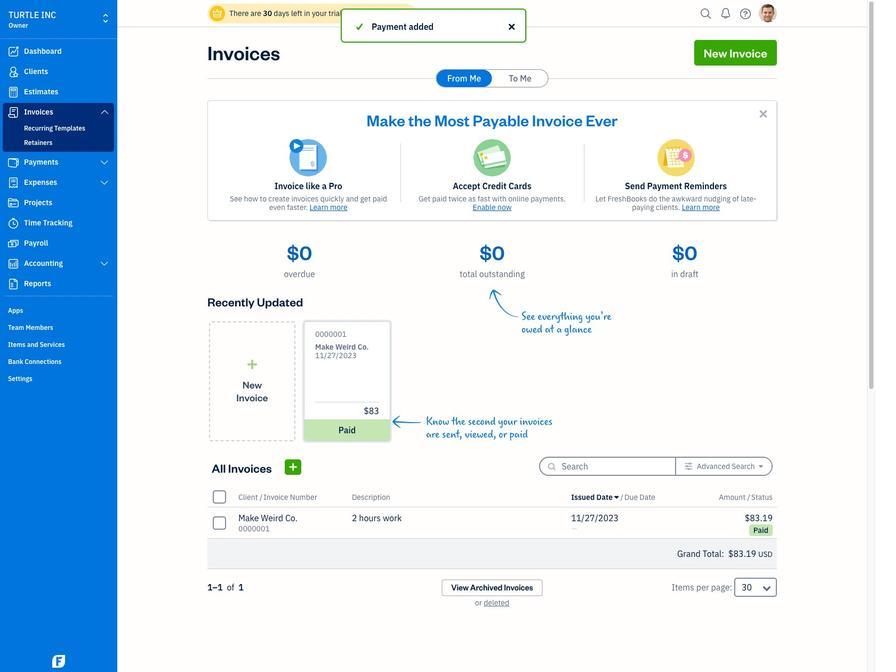 Task type: locate. For each thing, give the bounding box(es) containing it.
items down team
[[8, 341, 26, 349]]

1 chevron large down image from the top
[[100, 108, 109, 116]]

send
[[625, 181, 646, 192]]

invoices inside the main element
[[24, 107, 53, 117]]

payroll link
[[3, 234, 114, 253]]

the left most
[[409, 110, 432, 130]]

more
[[330, 203, 348, 212], [703, 203, 720, 212]]

recurring templates
[[24, 124, 85, 132]]

items left per
[[672, 583, 695, 593]]

1 horizontal spatial caretdown image
[[759, 463, 764, 471]]

0 vertical spatial make
[[367, 110, 406, 130]]

2 horizontal spatial /
[[748, 493, 751, 502]]

items for items per page:
[[672, 583, 695, 593]]

new down plus icon
[[243, 379, 262, 391]]

1 horizontal spatial items
[[672, 583, 695, 593]]

weird
[[336, 343, 356, 352], [261, 513, 283, 524]]

to me link
[[493, 70, 548, 87]]

your left trial.
[[312, 9, 327, 18]]

2 learn from the left
[[682, 203, 701, 212]]

0 horizontal spatial caretdown image
[[615, 493, 619, 502]]

2 horizontal spatial $0
[[673, 240, 698, 265]]

payment down account
[[372, 21, 407, 32]]

a left pro
[[322, 181, 327, 192]]

Items per page: field
[[735, 578, 777, 598]]

client / invoice number
[[239, 493, 317, 502]]

nudging
[[704, 194, 731, 204]]

the
[[409, 110, 432, 130], [659, 194, 670, 204], [452, 416, 466, 428]]

left
[[291, 9, 302, 18]]

like
[[306, 181, 320, 192]]

11/27/2023 —
[[572, 513, 619, 534]]

hours
[[359, 513, 381, 524]]

amount / status
[[719, 493, 773, 502]]

turtle
[[9, 10, 39, 20]]

invoice down go to help image
[[730, 45, 768, 60]]

1 horizontal spatial new
[[704, 45, 728, 60]]

chevron large down image down payroll link
[[100, 260, 109, 268]]

see inside see how to create invoices quickly and get paid even faster.
[[230, 194, 242, 204]]

1 horizontal spatial 0000001
[[315, 330, 347, 339]]

2 vertical spatial make
[[239, 513, 259, 524]]

payable
[[473, 110, 529, 130]]

see up owed at the top right of page
[[522, 311, 535, 323]]

see inside see everything you're owed at a glance
[[522, 311, 535, 323]]

of
[[733, 194, 739, 204], [227, 583, 234, 593]]

invoice like a pro
[[275, 181, 342, 192]]

0 vertical spatial new invoice
[[704, 45, 768, 60]]

items
[[8, 341, 26, 349], [672, 583, 695, 593]]

3 / from the left
[[748, 493, 751, 502]]

and inside see how to create invoices quickly and get paid even faster.
[[346, 194, 359, 204]]

and
[[346, 194, 359, 204], [27, 341, 38, 349]]

caretdown image inside issued date "link"
[[615, 493, 619, 502]]

view archived invoices link
[[442, 580, 543, 597]]

1 vertical spatial new
[[243, 379, 262, 391]]

0 horizontal spatial 30
[[263, 9, 272, 18]]

0 horizontal spatial new invoice
[[237, 379, 268, 404]]

chevron large down image for invoices
[[100, 108, 109, 116]]

in right left
[[304, 9, 310, 18]]

clients.
[[656, 203, 681, 212]]

1 vertical spatial or
[[475, 599, 482, 608]]

chevron large down image down "retainers" link
[[100, 158, 109, 167]]

1 learn from the left
[[310, 203, 329, 212]]

invoices inside see how to create invoices quickly and get paid even faster.
[[292, 194, 319, 204]]

0 horizontal spatial date
[[597, 493, 613, 502]]

$0 up outstanding in the top of the page
[[480, 240, 505, 265]]

/ left 'due'
[[621, 493, 624, 502]]

with
[[492, 194, 507, 204]]

30 left "days"
[[263, 9, 272, 18]]

invoices for paid
[[520, 416, 553, 428]]

caretdown image left 'due'
[[615, 493, 619, 502]]

in inside the '$0 in draft'
[[672, 269, 679, 280]]

invoices up recurring
[[24, 107, 53, 117]]

2 more from the left
[[703, 203, 720, 212]]

0 horizontal spatial weird
[[261, 513, 283, 524]]

there
[[229, 9, 249, 18]]

in left draft on the top
[[672, 269, 679, 280]]

chevron large down image for expenses
[[100, 179, 109, 187]]

close image
[[758, 108, 770, 120]]

2 learn more from the left
[[682, 203, 720, 212]]

$83.19 down the status link
[[745, 513, 773, 524]]

0 horizontal spatial me
[[470, 73, 481, 84]]

and left get
[[346, 194, 359, 204]]

0 vertical spatial in
[[304, 9, 310, 18]]

$0 up draft on the top
[[673, 240, 698, 265]]

items for items and services
[[8, 341, 26, 349]]

cards
[[509, 181, 532, 192]]

0 vertical spatial payment
[[372, 21, 407, 32]]

learn for a
[[310, 203, 329, 212]]

0 vertical spatial invoices
[[292, 194, 319, 204]]

fast
[[478, 194, 491, 204]]

paid
[[373, 194, 387, 204], [433, 194, 447, 204], [339, 425, 356, 436], [510, 429, 528, 441], [754, 526, 769, 536]]

caretdown image right search
[[759, 463, 764, 471]]

projects link
[[3, 194, 114, 213]]

/ right client
[[260, 493, 263, 502]]

0 vertical spatial weird
[[336, 343, 356, 352]]

to
[[260, 194, 267, 204]]

2 horizontal spatial make
[[367, 110, 406, 130]]

0 horizontal spatial see
[[230, 194, 242, 204]]

1 / from the left
[[260, 493, 263, 502]]

more down the reminders
[[703, 203, 720, 212]]

more for send payment reminders
[[703, 203, 720, 212]]

1 learn more from the left
[[310, 203, 348, 212]]

you're
[[586, 311, 612, 323]]

0 horizontal spatial learn
[[310, 203, 329, 212]]

1 vertical spatial caretdown image
[[615, 493, 619, 502]]

client link
[[239, 493, 260, 502]]

2 vertical spatial the
[[452, 416, 466, 428]]

1 horizontal spatial of
[[733, 194, 739, 204]]

1 horizontal spatial /
[[621, 493, 624, 502]]

$0 inside '$0 overdue'
[[287, 240, 312, 265]]

invoices link
[[3, 103, 114, 122]]

date right issued
[[597, 493, 613, 502]]

1 vertical spatial a
[[557, 324, 562, 336]]

a inside see everything you're owed at a glance
[[557, 324, 562, 336]]

new invoice link for know the second your invoices are sent, viewed, or paid
[[209, 322, 296, 442]]

chevron large down image inside payments link
[[100, 158, 109, 167]]

a right at
[[557, 324, 562, 336]]

learn more down pro
[[310, 203, 348, 212]]

invoices inside know the second your invoices are sent, viewed, or paid
[[520, 416, 553, 428]]

0 horizontal spatial payment
[[372, 21, 407, 32]]

create
[[269, 194, 290, 204]]

new invoice
[[704, 45, 768, 60], [237, 379, 268, 404]]

learn for reminders
[[682, 203, 701, 212]]

1 horizontal spatial new invoice
[[704, 45, 768, 60]]

0 vertical spatial are
[[251, 9, 261, 18]]

1 horizontal spatial weird
[[336, 343, 356, 352]]

new invoice down plus icon
[[237, 379, 268, 404]]

invoices inside 'view archived invoices or deleted'
[[504, 583, 533, 593]]

time tracking link
[[3, 214, 114, 233]]

0 horizontal spatial your
[[312, 9, 327, 18]]

payment up do
[[648, 181, 683, 192]]

me right to
[[520, 73, 532, 84]]

1 horizontal spatial a
[[557, 324, 562, 336]]

me for to me
[[520, 73, 532, 84]]

accept
[[453, 181, 481, 192]]

1 horizontal spatial payment
[[648, 181, 683, 192]]

and down team members at the left of page
[[27, 341, 38, 349]]

1 horizontal spatial new invoice link
[[695, 40, 777, 66]]

invoice up the create
[[275, 181, 304, 192]]

added
[[409, 21, 434, 32]]

how
[[244, 194, 258, 204]]

0 horizontal spatial /
[[260, 493, 263, 502]]

of left 1
[[227, 583, 234, 593]]

1 date from the left
[[597, 493, 613, 502]]

30 right page:
[[742, 583, 752, 593]]

more down pro
[[330, 203, 348, 212]]

0 horizontal spatial learn more
[[310, 203, 348, 212]]

tracking
[[43, 218, 73, 228]]

view
[[452, 583, 469, 593]]

$83.19 right :
[[729, 549, 757, 560]]

estimates link
[[3, 83, 114, 102]]

check image
[[355, 20, 365, 33]]

1 horizontal spatial more
[[703, 203, 720, 212]]

or down "archived"
[[475, 599, 482, 608]]

$0 inside $0 total outstanding
[[480, 240, 505, 265]]

the for know the second your invoices are sent, viewed, or paid
[[452, 416, 466, 428]]

or right viewed,
[[499, 429, 507, 441]]

the up the sent,
[[452, 416, 466, 428]]

templates
[[54, 124, 85, 132]]

1 horizontal spatial 30
[[742, 583, 752, 593]]

0 horizontal spatial more
[[330, 203, 348, 212]]

30 inside the items per page: field
[[742, 583, 752, 593]]

learn more down the reminders
[[682, 203, 720, 212]]

1 me from the left
[[470, 73, 481, 84]]

the right do
[[659, 194, 670, 204]]

your
[[312, 9, 327, 18], [498, 416, 518, 428]]

1 vertical spatial weird
[[261, 513, 283, 524]]

number
[[290, 493, 317, 502]]

1 vertical spatial your
[[498, 416, 518, 428]]

2 $0 from the left
[[480, 240, 505, 265]]

1 vertical spatial items
[[672, 583, 695, 593]]

recurring templates link
[[5, 122, 112, 135]]

items and services link
[[3, 337, 114, 353]]

$0 inside the '$0 in draft'
[[673, 240, 698, 265]]

0 horizontal spatial are
[[251, 9, 261, 18]]

dashboard image
[[7, 46, 20, 57]]

your right second
[[498, 416, 518, 428]]

retainers link
[[5, 137, 112, 149]]

1 horizontal spatial make
[[315, 343, 334, 352]]

invoice image
[[7, 107, 20, 118]]

0 vertical spatial caretdown image
[[759, 463, 764, 471]]

paid inside see how to create invoices quickly and get paid even faster.
[[373, 194, 387, 204]]

$0 up overdue
[[287, 240, 312, 265]]

0 horizontal spatial new invoice link
[[209, 322, 296, 442]]

0000001
[[315, 330, 347, 339], [239, 525, 270, 534]]

0 vertical spatial new invoice link
[[695, 40, 777, 66]]

of left late-
[[733, 194, 739, 204]]

invoices
[[208, 40, 280, 65], [24, 107, 53, 117], [228, 461, 272, 476], [504, 583, 533, 593]]

2 me from the left
[[520, 73, 532, 84]]

see left how
[[230, 194, 242, 204]]

see for see everything you're owed at a glance
[[522, 311, 535, 323]]

0 vertical spatial items
[[8, 341, 26, 349]]

$83
[[364, 406, 379, 417]]

co. inside the make weird co. 0000001
[[285, 513, 298, 524]]

0 horizontal spatial make
[[239, 513, 259, 524]]

1 vertical spatial are
[[426, 429, 440, 441]]

me right the from
[[470, 73, 481, 84]]

chevron large down image
[[100, 108, 109, 116], [100, 158, 109, 167], [100, 179, 109, 187], [100, 260, 109, 268]]

1 horizontal spatial your
[[498, 416, 518, 428]]

1 horizontal spatial learn more
[[682, 203, 720, 212]]

0 horizontal spatial new
[[243, 379, 262, 391]]

as
[[469, 194, 476, 204]]

2 date from the left
[[640, 493, 656, 502]]

1 horizontal spatial learn
[[682, 203, 701, 212]]

0 vertical spatial $83.19
[[745, 513, 773, 524]]

1 horizontal spatial in
[[672, 269, 679, 280]]

items inside the main element
[[8, 341, 26, 349]]

your inside know the second your invoices are sent, viewed, or paid
[[498, 416, 518, 428]]

client
[[239, 493, 258, 502]]

0 horizontal spatial invoices
[[292, 194, 319, 204]]

work
[[383, 513, 402, 524]]

1 vertical spatial new invoice link
[[209, 322, 296, 442]]

payment inside status
[[372, 21, 407, 32]]

1 vertical spatial the
[[659, 194, 670, 204]]

amount link
[[719, 493, 748, 502]]

2 chevron large down image from the top
[[100, 158, 109, 167]]

dashboard link
[[3, 42, 114, 61]]

0 vertical spatial 0000001
[[315, 330, 347, 339]]

invoices for even
[[292, 194, 319, 204]]

expense image
[[7, 178, 20, 188]]

1 vertical spatial 0000001
[[239, 525, 270, 534]]

/ for amount
[[748, 493, 751, 502]]

new invoice down go to help image
[[704, 45, 768, 60]]

1 $0 from the left
[[287, 240, 312, 265]]

even
[[269, 203, 285, 212]]

0 horizontal spatial or
[[475, 599, 482, 608]]

a
[[322, 181, 327, 192], [557, 324, 562, 336]]

new down search icon
[[704, 45, 728, 60]]

status
[[752, 493, 773, 502]]

Search text field
[[562, 458, 658, 475]]

chevron large down image up recurring templates link on the top of the page
[[100, 108, 109, 116]]

0 horizontal spatial $0
[[287, 240, 312, 265]]

4 chevron large down image from the top
[[100, 260, 109, 268]]

the inside know the second your invoices are sent, viewed, or paid
[[452, 416, 466, 428]]

the inside let freshbooks do the awkward nudging of late- paying clients.
[[659, 194, 670, 204]]

learn right faster.
[[310, 203, 329, 212]]

3 chevron large down image from the top
[[100, 179, 109, 187]]

payment image
[[7, 157, 20, 168]]

/ left the status link
[[748, 493, 751, 502]]

1 horizontal spatial the
[[452, 416, 466, 428]]

payment added
[[372, 21, 434, 32]]

2 horizontal spatial the
[[659, 194, 670, 204]]

1 horizontal spatial are
[[426, 429, 440, 441]]

1–1 of 1
[[208, 583, 244, 593]]

issued
[[572, 493, 595, 502]]

0 horizontal spatial 11/27/2023
[[315, 351, 357, 361]]

are right there
[[251, 9, 261, 18]]

$83.19
[[745, 513, 773, 524], [729, 549, 757, 560]]

0 vertical spatial the
[[409, 110, 432, 130]]

0 vertical spatial new
[[704, 45, 728, 60]]

1 vertical spatial see
[[522, 311, 535, 323]]

paid inside accept credit cards get paid twice as fast with online payments. enable now
[[433, 194, 447, 204]]

3 $0 from the left
[[673, 240, 698, 265]]

learn right clients.
[[682, 203, 701, 212]]

chevron large down image for accounting
[[100, 260, 109, 268]]

0 horizontal spatial and
[[27, 341, 38, 349]]

learn more for reminders
[[682, 203, 720, 212]]

total
[[460, 269, 478, 280]]

1 vertical spatial and
[[27, 341, 38, 349]]

make inside the make weird co. 0000001
[[239, 513, 259, 524]]

1 vertical spatial of
[[227, 583, 234, 593]]

1 vertical spatial co.
[[285, 513, 298, 524]]

0 vertical spatial or
[[499, 429, 507, 441]]

1 horizontal spatial date
[[640, 493, 656, 502]]

amount
[[719, 493, 746, 502]]

online
[[509, 194, 529, 204]]

paying
[[632, 203, 655, 212]]

chevron large down image down payments link
[[100, 179, 109, 187]]

caretdown image
[[759, 463, 764, 471], [615, 493, 619, 502]]

1 vertical spatial payment
[[648, 181, 683, 192]]

1 horizontal spatial invoices
[[520, 416, 553, 428]]

1 vertical spatial 30
[[742, 583, 752, 593]]

co. inside 0000001 make weird co. 11/27/2023
[[358, 343, 369, 352]]

accounting
[[24, 259, 63, 268]]

archived
[[471, 583, 503, 593]]

2 hours work
[[352, 513, 402, 524]]

1 horizontal spatial $0
[[480, 240, 505, 265]]

viewed,
[[465, 429, 497, 441]]

1 vertical spatial in
[[672, 269, 679, 280]]

0 horizontal spatial 0000001
[[239, 525, 270, 534]]

0 horizontal spatial in
[[304, 9, 310, 18]]

1 horizontal spatial co.
[[358, 343, 369, 352]]

:
[[722, 549, 725, 560]]

0 vertical spatial your
[[312, 9, 327, 18]]

0 vertical spatial a
[[322, 181, 327, 192]]

0 vertical spatial and
[[346, 194, 359, 204]]

1 vertical spatial make
[[315, 343, 334, 352]]

0 vertical spatial co.
[[358, 343, 369, 352]]

advanced
[[697, 462, 730, 472]]

see
[[230, 194, 242, 204], [522, 311, 535, 323]]

0 horizontal spatial co.
[[285, 513, 298, 524]]

are down the know
[[426, 429, 440, 441]]

invoices up 'deleted'
[[504, 583, 533, 593]]

1 horizontal spatial or
[[499, 429, 507, 441]]

and inside the main element
[[27, 341, 38, 349]]

date for issued date
[[597, 493, 613, 502]]

sent,
[[442, 429, 463, 441]]

make weird co. 0000001
[[239, 513, 298, 534]]

chevron large down image inside accounting link
[[100, 260, 109, 268]]

time
[[24, 218, 41, 228]]

1 more from the left
[[330, 203, 348, 212]]

me
[[470, 73, 481, 84], [520, 73, 532, 84]]

1 horizontal spatial see
[[522, 311, 535, 323]]

1 horizontal spatial me
[[520, 73, 532, 84]]

chevron large down image inside invoices link
[[100, 108, 109, 116]]

date right 'due'
[[640, 493, 656, 502]]



Task type: describe. For each thing, give the bounding box(es) containing it.
main element
[[0, 0, 144, 673]]

bank connections link
[[3, 354, 114, 370]]

chart image
[[7, 259, 20, 269]]

$0 overdue
[[284, 240, 315, 280]]

invoice number link
[[264, 493, 317, 502]]

invoices down there
[[208, 40, 280, 65]]

make for make weird co. 0000001
[[239, 513, 259, 524]]

retainers
[[24, 139, 53, 147]]

total
[[703, 549, 722, 560]]

0000001 inside 0000001 make weird co. 11/27/2023
[[315, 330, 347, 339]]

members
[[26, 324, 53, 332]]

items per page:
[[672, 583, 733, 593]]

or inside know the second your invoices are sent, viewed, or paid
[[499, 429, 507, 441]]

grand total : $83.19 usd
[[678, 549, 773, 560]]

late-
[[741, 194, 757, 204]]

draft
[[681, 269, 699, 280]]

there are 30 days left in your trial. upgrade account
[[229, 9, 408, 18]]

money image
[[7, 239, 20, 249]]

date for due date
[[640, 493, 656, 502]]

search image
[[698, 6, 715, 22]]

estimate image
[[7, 87, 20, 98]]

$83.19 paid
[[745, 513, 773, 536]]

notifications image
[[718, 3, 735, 24]]

services
[[40, 341, 65, 349]]

1 vertical spatial $83.19
[[729, 549, 757, 560]]

reports
[[24, 279, 51, 289]]

or inside 'view archived invoices or deleted'
[[475, 599, 482, 608]]

add invoice image
[[288, 461, 298, 474]]

are inside know the second your invoices are sent, viewed, or paid
[[426, 429, 440, 441]]

0 vertical spatial 30
[[263, 9, 272, 18]]

learn more for a
[[310, 203, 348, 212]]

to me
[[509, 73, 532, 84]]

recurring
[[24, 124, 53, 132]]

weird inside 0000001 make weird co. 11/27/2023
[[336, 343, 356, 352]]

description link
[[352, 493, 390, 502]]

close image
[[507, 20, 517, 33]]

freshbooks
[[608, 194, 647, 204]]

recently
[[208, 295, 255, 309]]

due date link
[[625, 493, 656, 502]]

items and services
[[8, 341, 65, 349]]

crown image
[[212, 8, 223, 19]]

know
[[426, 416, 449, 428]]

report image
[[7, 279, 20, 290]]

reports link
[[3, 275, 114, 294]]

due date
[[625, 493, 656, 502]]

reminders
[[685, 181, 727, 192]]

updated
[[257, 295, 303, 309]]

estimates
[[24, 87, 58, 97]]

paid inside know the second your invoices are sent, viewed, or paid
[[510, 429, 528, 441]]

deleted
[[484, 599, 510, 608]]

accept credit cards image
[[474, 139, 511, 177]]

at
[[545, 324, 554, 336]]

advanced search button
[[676, 458, 772, 475]]

team members link
[[3, 320, 114, 336]]

go to help image
[[737, 6, 754, 22]]

description
[[352, 493, 390, 502]]

status link
[[752, 493, 773, 502]]

all
[[212, 461, 226, 476]]

bank connections
[[8, 358, 62, 366]]

from me
[[448, 73, 481, 84]]

grand
[[678, 549, 701, 560]]

freshbooks image
[[50, 656, 67, 669]]

quickly
[[321, 194, 344, 204]]

invoice left the ever
[[532, 110, 583, 130]]

get
[[419, 194, 431, 204]]

plus image
[[246, 359, 259, 370]]

weird inside the make weird co. 0000001
[[261, 513, 283, 524]]

2 / from the left
[[621, 493, 624, 502]]

bank
[[8, 358, 23, 366]]

see for see how to create invoices quickly and get paid even faster.
[[230, 194, 242, 204]]

2
[[352, 513, 357, 524]]

know the second your invoices are sent, viewed, or paid
[[426, 416, 553, 441]]

invoices up "client" link
[[228, 461, 272, 476]]

project image
[[7, 198, 20, 209]]

settings link
[[3, 371, 114, 387]]

to
[[509, 73, 518, 84]]

projects
[[24, 198, 52, 208]]

me for from me
[[470, 73, 481, 84]]

settings image
[[685, 463, 693, 471]]

days
[[274, 9, 290, 18]]

0 horizontal spatial of
[[227, 583, 234, 593]]

11/27/2023 inside 0000001 make weird co. 11/27/2023
[[315, 351, 357, 361]]

send payment reminders image
[[658, 139, 695, 177]]

client image
[[7, 67, 20, 77]]

turtle inc owner
[[9, 10, 56, 29]]

ever
[[586, 110, 618, 130]]

payments.
[[531, 194, 566, 204]]

faster.
[[287, 203, 308, 212]]

caretdown image inside advanced search dropdown button
[[759, 463, 764, 471]]

$0 in draft
[[672, 240, 699, 280]]

from me link
[[437, 70, 492, 87]]

expenses link
[[3, 173, 114, 193]]

payment added status
[[0, 9, 868, 43]]

$0 for $0 overdue
[[287, 240, 312, 265]]

timer image
[[7, 218, 20, 229]]

usd
[[759, 550, 773, 560]]

clients
[[24, 67, 48, 76]]

invoice down plus icon
[[237, 391, 268, 404]]

make inside 0000001 make weird co. 11/27/2023
[[315, 343, 334, 352]]

inc
[[41, 10, 56, 20]]

of inside let freshbooks do the awkward nudging of late- paying clients.
[[733, 194, 739, 204]]

issued date link
[[572, 493, 621, 502]]

payroll
[[24, 239, 48, 248]]

enable
[[473, 203, 496, 212]]

new inside new invoice
[[243, 379, 262, 391]]

$0 for $0 in draft
[[673, 240, 698, 265]]

recently updated
[[208, 295, 303, 309]]

invoice right "client" link
[[264, 493, 288, 502]]

make for make the most payable invoice ever
[[367, 110, 406, 130]]

2 hours work link
[[339, 508, 567, 539]]

team
[[8, 324, 24, 332]]

1 vertical spatial new invoice
[[237, 379, 268, 404]]

upgrade account link
[[346, 9, 408, 18]]

most
[[435, 110, 470, 130]]

deleted link
[[484, 599, 510, 608]]

upgrade
[[348, 9, 377, 18]]

second
[[468, 416, 496, 428]]

more for invoice like a pro
[[330, 203, 348, 212]]

1 horizontal spatial 11/27/2023
[[572, 513, 619, 524]]

now
[[498, 203, 512, 212]]

clients link
[[3, 62, 114, 82]]

0 horizontal spatial a
[[322, 181, 327, 192]]

$0 for $0 total outstanding
[[480, 240, 505, 265]]

accounting link
[[3, 255, 114, 274]]

invoice like a pro image
[[290, 139, 327, 177]]

0000001 inside the make weird co. 0000001
[[239, 525, 270, 534]]

paid inside $83.19 paid
[[754, 526, 769, 536]]

the for make the most payable invoice ever
[[409, 110, 432, 130]]

/ for client
[[260, 493, 263, 502]]

chevron large down image for payments
[[100, 158, 109, 167]]

make the most payable invoice ever
[[367, 110, 618, 130]]

see how to create invoices quickly and get paid even faster.
[[230, 194, 387, 212]]

new invoice link for invoices
[[695, 40, 777, 66]]

per
[[697, 583, 710, 593]]



Task type: vqa. For each thing, say whether or not it's contained in the screenshot.


